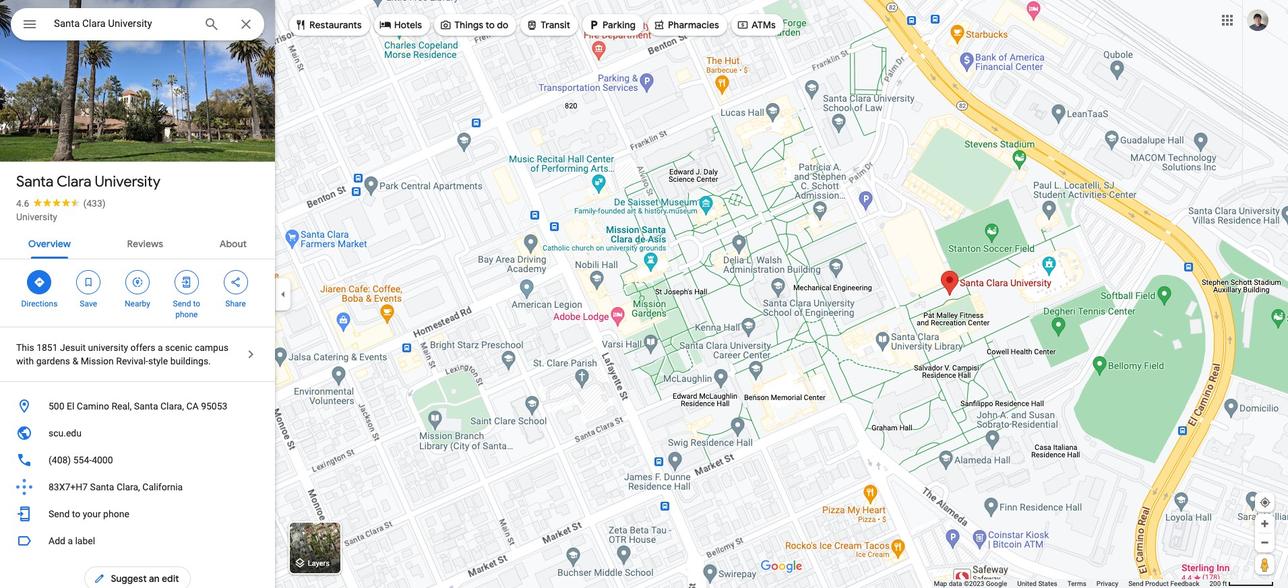Task type: describe. For each thing, give the bounding box(es) containing it.
1 vertical spatial clara,
[[117, 482, 140, 493]]

ca
[[186, 401, 199, 412]]

about button
[[209, 227, 258, 259]]

terms
[[1068, 580, 1087, 588]]


[[295, 17, 307, 32]]

add
[[49, 536, 65, 547]]

 atms
[[737, 17, 776, 32]]

1 horizontal spatial university
[[95, 173, 160, 191]]

do
[[497, 19, 509, 31]]


[[379, 17, 391, 32]]

 pharmacies
[[653, 17, 719, 32]]

campus
[[195, 342, 228, 353]]

buildings.
[[170, 356, 211, 367]]

1851
[[37, 342, 58, 353]]

scenic
[[165, 342, 192, 353]]

this 1851 jesuit university offers a scenic campus with gardens & mission revival-style buildings.
[[16, 342, 228, 367]]

(408) 554-4000
[[49, 455, 113, 466]]

pharmacies
[[668, 19, 719, 31]]

send to phone
[[173, 299, 200, 320]]

reviews button
[[116, 227, 174, 259]]

transit
[[541, 19, 570, 31]]

things
[[454, 19, 483, 31]]

united states button
[[1018, 580, 1058, 589]]

clara
[[57, 173, 92, 191]]

product
[[1145, 580, 1169, 588]]

send product feedback button
[[1129, 580, 1200, 589]]

a inside this 1851 jesuit university offers a scenic campus with gardens & mission revival-style buildings.
[[158, 342, 163, 353]]


[[440, 17, 452, 32]]


[[653, 17, 665, 32]]

edit
[[162, 573, 179, 585]]

500 el camino real, santa clara, ca 95053 button
[[0, 393, 275, 420]]


[[230, 275, 242, 290]]

map
[[934, 580, 947, 588]]

gardens
[[36, 356, 70, 367]]

google account: nolan park  
(nolan.park@adept.ai) image
[[1247, 9, 1269, 31]]

zoom out image
[[1260, 538, 1270, 548]]

restaurants
[[309, 19, 362, 31]]


[[22, 15, 38, 34]]

feedback
[[1171, 580, 1200, 588]]

real,
[[112, 401, 132, 412]]

 button
[[11, 8, 49, 43]]


[[588, 17, 600, 32]]

share
[[225, 299, 246, 309]]

9,579 photos
[[34, 133, 97, 146]]

send to your phone
[[49, 509, 129, 520]]

this 1851 jesuit university offers a scenic campus with gardens & mission revival-style buildings. button
[[0, 328, 275, 382]]

2 vertical spatial santa
[[90, 482, 114, 493]]

university
[[88, 342, 128, 353]]

tab list inside google maps element
[[0, 227, 275, 259]]

layers
[[308, 560, 330, 569]]

ft
[[1223, 580, 1227, 588]]

parking
[[603, 19, 636, 31]]

google
[[986, 580, 1007, 588]]

map data ©2023 google
[[934, 580, 1007, 588]]


[[526, 17, 538, 32]]

terms button
[[1068, 580, 1087, 589]]

phone inside the send to phone
[[175, 310, 198, 320]]

4000
[[92, 455, 113, 466]]

camino
[[77, 401, 109, 412]]

california
[[142, 482, 183, 493]]

this
[[16, 342, 34, 353]]

4.6
[[16, 198, 29, 209]]

send for send to your phone
[[49, 509, 70, 520]]

200
[[1210, 580, 1221, 588]]

scu.edu
[[49, 428, 82, 439]]

 things to do
[[440, 17, 509, 32]]

with
[[16, 356, 34, 367]]

send for send product feedback
[[1129, 580, 1144, 588]]

footer inside google maps element
[[934, 580, 1210, 589]]

collapse side panel image
[[276, 287, 291, 302]]

santa clara university main content
[[0, 0, 275, 589]]

overview button
[[17, 227, 82, 259]]

83x7+h7 santa clara, california button
[[0, 474, 275, 501]]

9,579
[[34, 133, 61, 146]]


[[33, 275, 45, 290]]



Task type: locate. For each thing, give the bounding box(es) containing it.
el
[[67, 401, 74, 412]]

send inside the send to phone
[[173, 299, 191, 309]]

 hotels
[[379, 17, 422, 32]]

send inside "button"
[[49, 509, 70, 520]]

1 horizontal spatial a
[[158, 342, 163, 353]]

university button
[[16, 210, 57, 224]]

0 horizontal spatial a
[[68, 536, 73, 547]]


[[131, 275, 144, 290]]

about
[[220, 238, 247, 250]]

95053
[[201, 401, 228, 412]]

 restaurants
[[295, 17, 362, 32]]

to
[[486, 19, 495, 31], [193, 299, 200, 309], [72, 509, 80, 520]]

mission
[[81, 356, 114, 367]]

a
[[158, 342, 163, 353], [68, 536, 73, 547]]

500
[[49, 401, 64, 412]]

add a label button
[[0, 528, 275, 555]]

0 horizontal spatial university
[[16, 212, 57, 222]]

scu.edu link
[[0, 420, 275, 447]]

1 horizontal spatial to
[[193, 299, 200, 309]]

1 vertical spatial university
[[16, 212, 57, 222]]

show street view coverage image
[[1255, 555, 1275, 575]]

university down 4.6
[[16, 212, 57, 222]]

send for send to phone
[[173, 299, 191, 309]]

united
[[1018, 580, 1037, 588]]

1 horizontal spatial santa
[[90, 482, 114, 493]]

jesuit
[[60, 342, 86, 353]]

privacy
[[1097, 580, 1119, 588]]

reviews
[[127, 238, 163, 250]]

2 horizontal spatial to
[[486, 19, 495, 31]]

Santa Clara University field
[[11, 8, 264, 40]]

santa right real,
[[134, 401, 158, 412]]

clara, down (408) 554-4000 button
[[117, 482, 140, 493]]

1 vertical spatial a
[[68, 536, 73, 547]]

footer
[[934, 580, 1210, 589]]

1 vertical spatial phone
[[103, 509, 129, 520]]

200 ft
[[1210, 580, 1227, 588]]

send down 
[[173, 299, 191, 309]]

 parking
[[588, 17, 636, 32]]

to left your
[[72, 509, 80, 520]]

hotels
[[394, 19, 422, 31]]

1 vertical spatial send
[[49, 509, 70, 520]]

offers
[[130, 342, 155, 353]]

0 horizontal spatial send
[[49, 509, 70, 520]]

to inside  things to do
[[486, 19, 495, 31]]

9,579 photos button
[[10, 128, 102, 152]]

2 horizontal spatial send
[[1129, 580, 1144, 588]]

send product feedback
[[1129, 580, 1200, 588]]

to left the 'share'
[[193, 299, 200, 309]]

 suggest an edit
[[93, 572, 179, 587]]

add a label
[[49, 536, 95, 547]]

1 vertical spatial to
[[193, 299, 200, 309]]

an
[[149, 573, 160, 585]]


[[82, 275, 95, 290]]

©2023
[[964, 580, 984, 588]]

santa up 4.6
[[16, 173, 54, 191]]

tab list containing overview
[[0, 227, 275, 259]]

554-
[[73, 455, 92, 466]]

revival-
[[116, 356, 148, 367]]

suggest
[[111, 573, 147, 585]]

to inside "button"
[[72, 509, 80, 520]]

2 vertical spatial to
[[72, 509, 80, 520]]

label
[[75, 536, 95, 547]]

overview
[[28, 238, 71, 250]]

433 reviews element
[[83, 198, 106, 209]]

4.6 stars image
[[29, 198, 83, 207]]

0 horizontal spatial phone
[[103, 509, 129, 520]]

a inside button
[[68, 536, 73, 547]]


[[93, 572, 105, 587]]

1 horizontal spatial clara,
[[160, 401, 184, 412]]

actions for santa clara university region
[[0, 260, 275, 327]]

states
[[1038, 580, 1058, 588]]

photos
[[63, 133, 97, 146]]

your
[[83, 509, 101, 520]]

clara, left 'ca' on the bottom left of the page
[[160, 401, 184, 412]]

none field inside santa clara university field
[[54, 16, 193, 32]]

0 vertical spatial send
[[173, 299, 191, 309]]

phone inside "button"
[[103, 509, 129, 520]]

santa clara university
[[16, 173, 160, 191]]

clara,
[[160, 401, 184, 412], [117, 482, 140, 493]]

0 vertical spatial phone
[[175, 310, 198, 320]]

0 horizontal spatial clara,
[[117, 482, 140, 493]]

0 horizontal spatial to
[[72, 509, 80, 520]]

information for santa clara university region
[[0, 393, 275, 528]]

show your location image
[[1259, 497, 1271, 509]]

send to your phone button
[[0, 501, 275, 528]]

0 vertical spatial to
[[486, 19, 495, 31]]

to for send to your phone
[[72, 509, 80, 520]]

santa down 4000
[[90, 482, 114, 493]]

phone right your
[[103, 509, 129, 520]]

send up add in the left of the page
[[49, 509, 70, 520]]

&
[[72, 356, 78, 367]]

83x7+h7 santa clara, california
[[49, 482, 183, 493]]

to for send to phone
[[193, 299, 200, 309]]

tab list
[[0, 227, 275, 259]]

0 vertical spatial santa
[[16, 173, 54, 191]]

send
[[173, 299, 191, 309], [49, 509, 70, 520], [1129, 580, 1144, 588]]

santa
[[16, 173, 54, 191], [134, 401, 158, 412], [90, 482, 114, 493]]

None field
[[54, 16, 193, 32]]

0 vertical spatial university
[[95, 173, 160, 191]]

2 horizontal spatial santa
[[134, 401, 158, 412]]

(408)
[[49, 455, 71, 466]]

directions
[[21, 299, 58, 309]]

a up style
[[158, 342, 163, 353]]

footer containing map data ©2023 google
[[934, 580, 1210, 589]]

university
[[95, 173, 160, 191], [16, 212, 57, 222]]

atms
[[752, 19, 776, 31]]

 transit
[[526, 17, 570, 32]]

save
[[80, 299, 97, 309]]

(408) 554-4000 button
[[0, 447, 275, 474]]

to inside the send to phone
[[193, 299, 200, 309]]

 search field
[[11, 8, 264, 43]]

1 vertical spatial santa
[[134, 401, 158, 412]]

privacy button
[[1097, 580, 1119, 589]]


[[737, 17, 749, 32]]

0 vertical spatial a
[[158, 342, 163, 353]]

zoom in image
[[1260, 519, 1270, 529]]

send left product
[[1129, 580, 1144, 588]]

nearby
[[125, 299, 150, 309]]

united states
[[1018, 580, 1058, 588]]

photo of santa clara university image
[[0, 0, 275, 184]]

university up the (433)
[[95, 173, 160, 191]]

0 vertical spatial clara,
[[160, 401, 184, 412]]

200 ft button
[[1210, 580, 1274, 588]]


[[181, 275, 193, 290]]

style
[[148, 356, 168, 367]]

to left do
[[486, 19, 495, 31]]

2 vertical spatial send
[[1129, 580, 1144, 588]]

0 horizontal spatial santa
[[16, 173, 54, 191]]

phone down 
[[175, 310, 198, 320]]

phone
[[175, 310, 198, 320], [103, 509, 129, 520]]

send inside button
[[1129, 580, 1144, 588]]

1 horizontal spatial phone
[[175, 310, 198, 320]]

data
[[949, 580, 962, 588]]

google maps element
[[0, 0, 1288, 589]]

500 el camino real, santa clara, ca 95053
[[49, 401, 228, 412]]

83x7+h7
[[49, 482, 88, 493]]

1 horizontal spatial send
[[173, 299, 191, 309]]

a right add in the left of the page
[[68, 536, 73, 547]]



Task type: vqa. For each thing, say whether or not it's contained in the screenshot.
Friday, April 12, 2024 element
no



